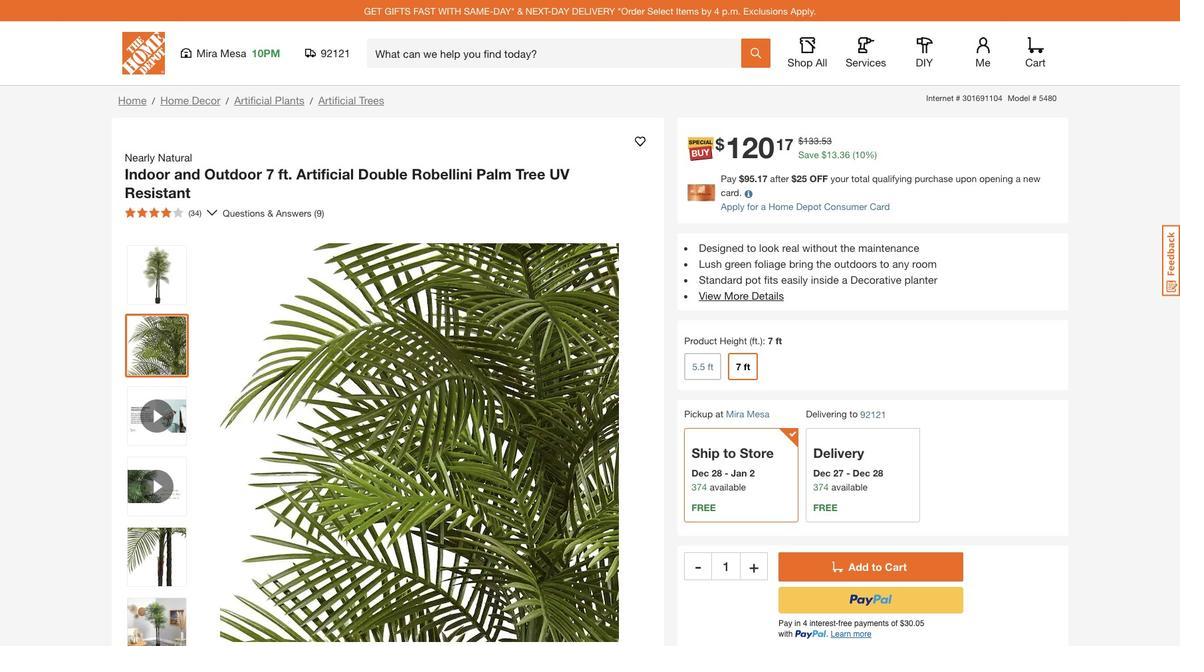 Task type: vqa. For each thing, say whether or not it's contained in the screenshot.
FAST
yes



Task type: locate. For each thing, give the bounding box(es) containing it.
0 horizontal spatial mira
[[197, 47, 217, 59]]

/ right plants
[[310, 95, 313, 106]]

2 horizontal spatial a
[[1016, 173, 1021, 184]]

- button
[[684, 553, 712, 581]]

free for dec
[[813, 502, 838, 514]]

mira right at
[[726, 409, 744, 420]]

/
[[152, 95, 155, 106], [226, 95, 229, 106], [310, 95, 313, 106]]

card.
[[721, 187, 742, 198]]

view
[[699, 290, 721, 302]]

92121 button
[[305, 47, 351, 60]]

4 stars image
[[125, 207, 183, 218]]

1 horizontal spatial 28
[[873, 468, 883, 479]]

92121 up the artificial trees link at the left top of page
[[321, 47, 350, 59]]

13
[[827, 149, 837, 161]]

2 horizontal spatial dec
[[853, 468, 870, 479]]

1 horizontal spatial &
[[517, 5, 523, 16]]

0 horizontal spatial home
[[118, 94, 147, 106]]

0 vertical spatial .
[[819, 135, 822, 147]]

cart
[[1026, 56, 1046, 68], [885, 561, 907, 573]]

available down 27
[[832, 482, 868, 493]]

shop
[[788, 56, 813, 68]]

/ right the home link
[[152, 95, 155, 106]]

0 vertical spatial mesa
[[220, 47, 246, 59]]

+
[[749, 557, 759, 576]]

home
[[118, 94, 147, 106], [160, 94, 189, 106], [769, 201, 794, 212]]

2 / from the left
[[226, 95, 229, 106]]

- left jan
[[725, 468, 729, 479]]

# right internet
[[956, 93, 961, 103]]

$ right after
[[792, 173, 797, 184]]

0 vertical spatial mira
[[197, 47, 217, 59]]

ft down (ft.)
[[744, 361, 750, 373]]

0 horizontal spatial &
[[267, 207, 273, 218]]

decor
[[192, 94, 220, 106]]

0 horizontal spatial the
[[816, 258, 831, 270]]

/ right decor
[[226, 95, 229, 106]]

at
[[716, 409, 724, 420]]

mesa right at
[[747, 409, 770, 420]]

1 horizontal spatial #
[[1033, 93, 1037, 103]]

1 horizontal spatial free
[[813, 502, 838, 514]]

jan
[[731, 468, 747, 479]]

artificial
[[234, 94, 272, 106], [318, 94, 356, 106], [296, 166, 354, 183]]

artificial left the trees
[[318, 94, 356, 106]]

1 horizontal spatial mesa
[[747, 409, 770, 420]]

2 vertical spatial 7
[[736, 361, 741, 373]]

available down jan
[[710, 482, 746, 493]]

0 vertical spatial 92121
[[321, 47, 350, 59]]

a down outdoors
[[842, 274, 848, 286]]

What can we help you find today? search field
[[375, 39, 740, 67]]

1 horizontal spatial mira
[[726, 409, 744, 420]]

available
[[710, 482, 746, 493], [832, 482, 868, 493]]

the up the inside at the top
[[816, 258, 831, 270]]

internet # 301691104 model # 5480
[[927, 93, 1057, 103]]

outdoor
[[204, 166, 262, 183]]

0 horizontal spatial -
[[695, 557, 701, 576]]

model
[[1008, 93, 1030, 103]]

3 dec from the left
[[853, 468, 870, 479]]

double
[[358, 166, 408, 183]]

2 free from the left
[[813, 502, 838, 514]]

7 down height
[[736, 361, 741, 373]]

1 vertical spatial .
[[837, 149, 840, 161]]

to left 92121 link
[[850, 409, 858, 420]]

to up jan
[[723, 446, 736, 461]]

%)
[[866, 149, 877, 161]]

dec down ship at the bottom of page
[[692, 468, 709, 479]]

1 horizontal spatial -
[[725, 468, 729, 479]]

28 inside ship to store dec 28 - jan 2 374 available
[[712, 468, 722, 479]]

the up outdoors
[[841, 242, 855, 254]]

next-
[[526, 5, 552, 16]]

ft right :
[[776, 335, 782, 347]]

0 vertical spatial the
[[841, 242, 855, 254]]

374 down ship at the bottom of page
[[692, 482, 707, 493]]

1 28 from the left
[[712, 468, 722, 479]]

& right day*
[[517, 5, 523, 16]]

to inside button
[[872, 561, 882, 573]]

delivery
[[813, 446, 864, 461]]

cart inside button
[[885, 561, 907, 573]]

fast
[[414, 5, 436, 16]]

to left look
[[747, 242, 756, 254]]

36
[[840, 149, 850, 161]]

2 horizontal spatial -
[[847, 468, 850, 479]]

nearly natural artificial trees 5480 c3.1 image
[[127, 317, 186, 375]]

to inside ship to store dec 28 - jan 2 374 available
[[723, 446, 736, 461]]

robellini
[[412, 166, 472, 183]]

product
[[684, 335, 717, 347]]

dec inside ship to store dec 28 - jan 2 374 available
[[692, 468, 709, 479]]

a right for
[[761, 201, 766, 212]]

0 horizontal spatial /
[[152, 95, 155, 106]]

0 horizontal spatial free
[[692, 502, 716, 514]]

0 vertical spatial 7
[[266, 166, 274, 183]]

0 horizontal spatial ft
[[708, 361, 714, 373]]

home down the home depot logo
[[118, 94, 147, 106]]

0 vertical spatial a
[[1016, 173, 1021, 184]]

- left +
[[695, 557, 701, 576]]

10pm
[[252, 47, 280, 59]]

new
[[1024, 173, 1041, 184]]

cart right the add
[[885, 561, 907, 573]]

1 horizontal spatial available
[[832, 482, 868, 493]]

ft right 5.5
[[708, 361, 714, 373]]

0 horizontal spatial a
[[761, 201, 766, 212]]

artificial inside nearly natural indoor and outdoor 7 ft. artificial double robellini palm tree uv resistant
[[296, 166, 354, 183]]

1 vertical spatial 7
[[768, 335, 773, 347]]

92121 right delivering
[[861, 409, 886, 420]]

0 horizontal spatial 92121
[[321, 47, 350, 59]]

for
[[747, 201, 759, 212]]

1 dec from the left
[[692, 468, 709, 479]]

artificial up '(9)'
[[296, 166, 354, 183]]

1 vertical spatial cart
[[885, 561, 907, 573]]

& left answers
[[267, 207, 273, 218]]

to for cart
[[872, 561, 882, 573]]

1 horizontal spatial a
[[842, 274, 848, 286]]

card
[[870, 201, 890, 212]]

store
[[740, 446, 774, 461]]

1 vertical spatial the
[[816, 258, 831, 270]]

exclusions
[[743, 5, 788, 16]]

2
[[750, 468, 755, 479]]

7 right :
[[768, 335, 773, 347]]

ft
[[776, 335, 782, 347], [708, 361, 714, 373], [744, 361, 750, 373]]

28 right 27
[[873, 468, 883, 479]]

0 horizontal spatial available
[[710, 482, 746, 493]]

home left the depot
[[769, 201, 794, 212]]

the home depot logo image
[[122, 32, 165, 74]]

1 vertical spatial 92121
[[861, 409, 886, 420]]

to for 92121
[[850, 409, 858, 420]]

27
[[834, 468, 844, 479]]

# left "5480"
[[1033, 93, 1037, 103]]

2 28 from the left
[[873, 468, 883, 479]]

p.m.
[[722, 5, 741, 16]]

5.5
[[692, 361, 705, 373]]

palm
[[476, 166, 512, 183]]

0 horizontal spatial dec
[[692, 468, 709, 479]]

a inside designed to look real without the maintenance lush green foliage bring the outdoors to any room standard pot fits easily inside a decorative planter view more details
[[842, 274, 848, 286]]

$ left 120
[[716, 135, 725, 154]]

artificial left plants
[[234, 94, 272, 106]]

designed to look real without the maintenance lush green foliage bring the outdoors to any room standard pot fits easily inside a decorative planter view more details
[[699, 242, 938, 302]]

1 / from the left
[[152, 95, 155, 106]]

7 left the ft.
[[266, 166, 274, 183]]

to for look
[[747, 242, 756, 254]]

ft for 7 ft
[[744, 361, 750, 373]]

5.5 ft button
[[684, 353, 722, 381]]

17
[[776, 135, 794, 154]]

uv
[[550, 166, 570, 183]]

foliage
[[755, 258, 786, 270]]

2 374 from the left
[[813, 482, 829, 493]]

1 horizontal spatial dec
[[813, 468, 831, 479]]

dec right 27
[[853, 468, 870, 479]]

all
[[816, 56, 828, 68]]

0 horizontal spatial 374
[[692, 482, 707, 493]]

to inside delivering to 92121
[[850, 409, 858, 420]]

0 vertical spatial cart
[[1026, 56, 1046, 68]]

planter
[[905, 274, 938, 286]]

374 down delivery
[[813, 482, 829, 493]]

home left decor
[[160, 94, 189, 106]]

$ right "pay"
[[739, 173, 744, 184]]

1 horizontal spatial home
[[160, 94, 189, 106]]

artificial plants link
[[234, 94, 305, 106]]

2 horizontal spatial ft
[[776, 335, 782, 347]]

1 horizontal spatial /
[[226, 95, 229, 106]]

1 horizontal spatial 374
[[813, 482, 829, 493]]

374 inside delivery dec 27 - dec 28 374 available
[[813, 482, 829, 493]]

tree
[[516, 166, 546, 183]]

resistant
[[125, 184, 191, 201]]

mesa left the 10pm
[[220, 47, 246, 59]]

$ up the save
[[798, 135, 804, 147]]

items
[[676, 5, 699, 16]]

0 horizontal spatial cart
[[885, 561, 907, 573]]

green
[[725, 258, 752, 270]]

92121 inside delivering to 92121
[[861, 409, 886, 420]]

available inside ship to store dec 28 - jan 2 374 available
[[710, 482, 746, 493]]

free for to
[[692, 502, 716, 514]]

2 vertical spatial a
[[842, 274, 848, 286]]

product height (ft.) : 7 ft
[[684, 335, 782, 347]]

mira up decor
[[197, 47, 217, 59]]

28 left jan
[[712, 468, 722, 479]]

delivery dec 27 - dec 28 374 available
[[813, 446, 883, 493]]

1 horizontal spatial 7
[[736, 361, 741, 373]]

and
[[174, 166, 200, 183]]

natural
[[158, 151, 192, 164]]

fits
[[764, 274, 778, 286]]

indoor
[[125, 166, 170, 183]]

after
[[770, 173, 789, 184]]

to right the add
[[872, 561, 882, 573]]

pay $ 95.17 after $ 25 off
[[721, 173, 828, 184]]

free down 27
[[813, 502, 838, 514]]

qualifying
[[872, 173, 912, 184]]

7 inside nearly natural indoor and outdoor 7 ft. artificial double robellini palm tree uv resistant
[[266, 166, 274, 183]]

2 available from the left
[[832, 482, 868, 493]]

to
[[747, 242, 756, 254], [880, 258, 890, 270], [850, 409, 858, 420], [723, 446, 736, 461], [872, 561, 882, 573]]

92121
[[321, 47, 350, 59], [861, 409, 886, 420]]

maintenance
[[858, 242, 920, 254]]

1 374 from the left
[[692, 482, 707, 493]]

374
[[692, 482, 707, 493], [813, 482, 829, 493]]

- right 27
[[847, 468, 850, 479]]

$ down '53'
[[822, 149, 827, 161]]

a inside your total qualifying purchase upon opening a new card.
[[1016, 173, 1021, 184]]

dec
[[692, 468, 709, 479], [813, 468, 831, 479], [853, 468, 870, 479]]

2 horizontal spatial /
[[310, 95, 313, 106]]

free down ship to store dec 28 - jan 2 374 available at the bottom right
[[692, 502, 716, 514]]

$ inside $ 120 17
[[716, 135, 725, 154]]

5.5 ft
[[692, 361, 714, 373]]

1 available from the left
[[710, 482, 746, 493]]

0 horizontal spatial 7
[[266, 166, 274, 183]]

a left new
[[1016, 173, 1021, 184]]

1 vertical spatial mesa
[[747, 409, 770, 420]]

0 horizontal spatial 28
[[712, 468, 722, 479]]

1 horizontal spatial ft
[[744, 361, 750, 373]]

1 horizontal spatial 92121
[[861, 409, 886, 420]]

with
[[438, 5, 461, 16]]

a
[[1016, 173, 1021, 184], [761, 201, 766, 212], [842, 274, 848, 286]]

$ 120 17
[[716, 130, 794, 165]]

apply for a home depot consumer card
[[721, 201, 890, 212]]

questions & answers (9)
[[223, 207, 324, 218]]

1 horizontal spatial the
[[841, 242, 855, 254]]

apply now image
[[688, 184, 721, 202]]

free
[[692, 502, 716, 514], [813, 502, 838, 514]]

real
[[782, 242, 800, 254]]

me
[[976, 56, 991, 68]]

None field
[[712, 553, 740, 581]]

cart up "5480"
[[1026, 56, 1046, 68]]

0 horizontal spatial #
[[956, 93, 961, 103]]

dec left 27
[[813, 468, 831, 479]]

1 free from the left
[[692, 502, 716, 514]]

1 vertical spatial mira
[[726, 409, 744, 420]]



Task type: describe. For each thing, give the bounding box(es) containing it.
95.17
[[744, 173, 768, 184]]

day
[[552, 5, 570, 16]]

ft for 5.5 ft
[[708, 361, 714, 373]]

(ft.)
[[750, 335, 763, 347]]

92121 inside button
[[321, 47, 350, 59]]

trees
[[359, 94, 384, 106]]

0 horizontal spatial .
[[819, 135, 822, 147]]

2 # from the left
[[1033, 93, 1037, 103]]

to for store
[[723, 446, 736, 461]]

2 dec from the left
[[813, 468, 831, 479]]

standard
[[699, 274, 743, 286]]

pay
[[721, 173, 737, 184]]

ship to store dec 28 - jan 2 374 available
[[692, 446, 774, 493]]

designed
[[699, 242, 744, 254]]

total
[[852, 173, 870, 184]]

available inside delivery dec 27 - dec 28 374 available
[[832, 482, 868, 493]]

nearly natural link
[[125, 150, 198, 166]]

3 / from the left
[[310, 95, 313, 106]]

1 # from the left
[[956, 93, 961, 103]]

delivery
[[572, 5, 615, 16]]

depot
[[796, 201, 822, 212]]

to left any
[[880, 258, 890, 270]]

delivering
[[806, 409, 847, 420]]

mira mesa button
[[726, 409, 770, 420]]

+ button
[[740, 553, 768, 581]]

plants
[[275, 94, 305, 106]]

133
[[804, 135, 819, 147]]

details
[[752, 290, 784, 302]]

7 inside button
[[736, 361, 741, 373]]

shop all button
[[786, 37, 829, 69]]

1 horizontal spatial .
[[837, 149, 840, 161]]

- inside ship to store dec 28 - jan 2 374 available
[[725, 468, 729, 479]]

mira mesa 10pm
[[197, 47, 280, 59]]

easily
[[781, 274, 808, 286]]

purchase
[[915, 173, 953, 184]]

1 horizontal spatial cart
[[1026, 56, 1046, 68]]

(9)
[[314, 207, 324, 218]]

1 vertical spatial &
[[267, 207, 273, 218]]

- inside button
[[695, 557, 701, 576]]

(
[[853, 149, 855, 161]]

6285989914001 image
[[127, 458, 186, 516]]

home decor link
[[160, 94, 220, 106]]

apply.
[[791, 5, 816, 16]]

28 inside delivery dec 27 - dec 28 374 available
[[873, 468, 883, 479]]

add to cart
[[849, 561, 907, 573]]

apply for a home depot consumer card link
[[721, 201, 890, 212]]

home link
[[118, 94, 147, 106]]

2 horizontal spatial home
[[769, 201, 794, 212]]

2 horizontal spatial 7
[[768, 335, 773, 347]]

7 ft
[[736, 361, 750, 373]]

answers
[[276, 207, 312, 218]]

7 ft button
[[728, 353, 758, 381]]

day*
[[494, 5, 515, 16]]

add
[[849, 561, 869, 573]]

gifts
[[385, 5, 411, 16]]

by
[[702, 5, 712, 16]]

get
[[364, 5, 382, 16]]

$ 133 . 53 save $ 13 . 36 ( 10 %)
[[798, 135, 877, 161]]

pickup at mira mesa
[[684, 409, 770, 420]]

upon
[[956, 173, 977, 184]]

select
[[647, 5, 674, 16]]

opening
[[980, 173, 1013, 184]]

nearly natural artificial trees 5480 64.0 image
[[127, 246, 186, 305]]

home / home decor / artificial plants / artificial trees
[[118, 94, 384, 106]]

(34)
[[189, 208, 202, 218]]

questions
[[223, 207, 265, 218]]

delivering to 92121
[[806, 409, 886, 420]]

services
[[846, 56, 886, 68]]

5480
[[1039, 93, 1057, 103]]

me button
[[962, 37, 1004, 69]]

120
[[726, 130, 775, 165]]

- inside delivery dec 27 - dec 28 374 available
[[847, 468, 850, 479]]

53
[[822, 135, 832, 147]]

0 vertical spatial &
[[517, 5, 523, 16]]

ship
[[692, 446, 720, 461]]

0 horizontal spatial mesa
[[220, 47, 246, 59]]

ft.
[[278, 166, 292, 183]]

*order
[[618, 5, 645, 16]]

info image
[[745, 190, 753, 198]]

more
[[724, 290, 749, 302]]

decorative
[[851, 274, 902, 286]]

6221145769001 image
[[127, 387, 186, 446]]

diy button
[[903, 37, 946, 69]]

nearly natural artificial trees 5480 31.3 image
[[127, 599, 186, 646]]

pickup
[[684, 409, 713, 420]]

374 inside ship to store dec 28 - jan 2 374 available
[[692, 482, 707, 493]]

inside
[[811, 274, 839, 286]]

your total qualifying purchase upon opening a new card.
[[721, 173, 1041, 198]]

same-
[[464, 5, 494, 16]]

look
[[759, 242, 779, 254]]

feedback link image
[[1162, 225, 1180, 297]]

lush
[[699, 258, 722, 270]]

room
[[912, 258, 937, 270]]

301691104
[[963, 93, 1003, 103]]

bring
[[789, 258, 814, 270]]

services button
[[845, 37, 887, 69]]

nearly natural artificial trees 5480 4f.2 image
[[127, 528, 186, 587]]

shop all
[[788, 56, 828, 68]]

add to cart button
[[779, 553, 964, 582]]

cart link
[[1021, 37, 1050, 69]]

get gifts fast with same-day* & next-day delivery *order select items by 4 p.m. exclusions apply.
[[364, 5, 816, 16]]

1 vertical spatial a
[[761, 201, 766, 212]]

25
[[797, 173, 807, 184]]



